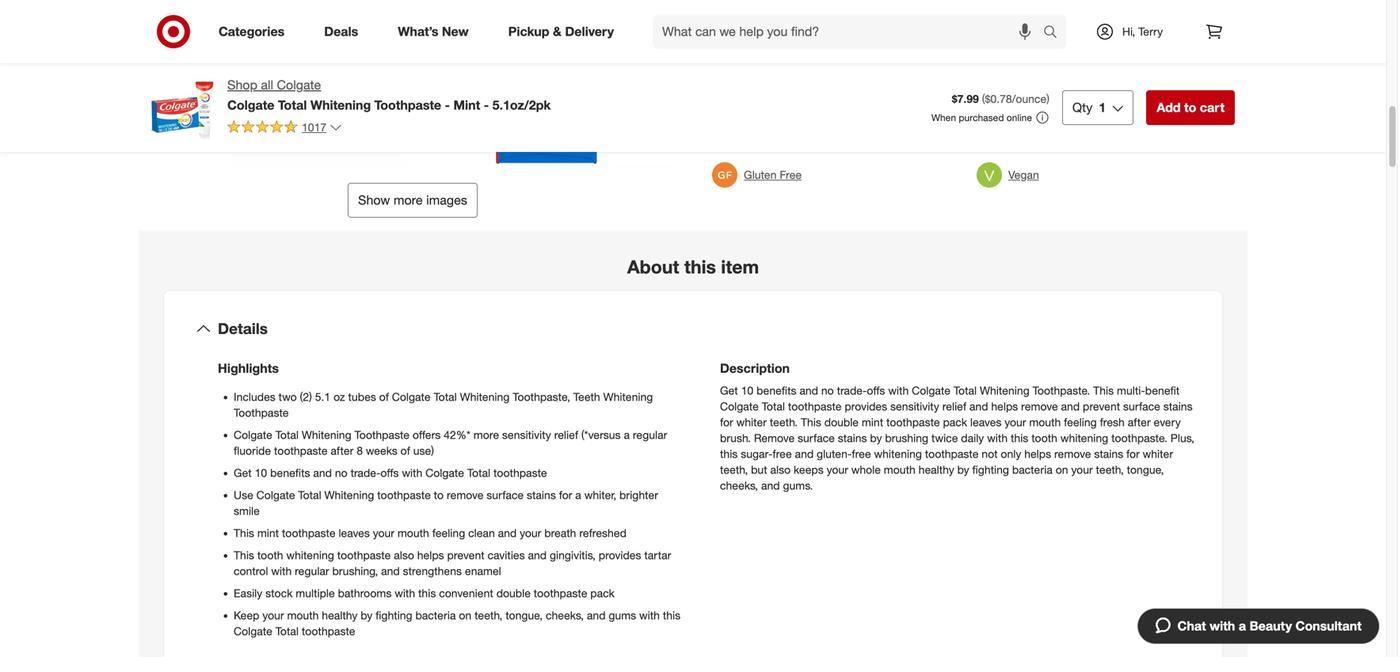 Task type: locate. For each thing, give the bounding box(es) containing it.
and down but
[[762, 479, 780, 493]]

on
[[902, 99, 915, 113], [1056, 463, 1069, 477], [459, 609, 472, 623]]

multi-
[[1117, 384, 1146, 398]]

add to cart button
[[1147, 90, 1235, 125]]

new
[[442, 24, 469, 39]]

healthy down the twice
[[919, 463, 955, 477]]

prevent up enamel
[[447, 549, 485, 563]]

colgate up fluoride
[[234, 428, 272, 442]]

1 horizontal spatial provides
[[845, 400, 888, 414]]

feeling left fresh
[[1064, 416, 1097, 430]]

mint up the whole
[[862, 416, 884, 430]]

0 vertical spatial every
[[799, 30, 832, 45]]

)
[[1047, 92, 1050, 106]]

vegan button
[[977, 158, 1040, 193]]

1 vertical spatial after
[[331, 444, 354, 458]]

trade- down the 8
[[351, 466, 381, 480]]

1017
[[302, 120, 327, 134]]

free up the whole
[[852, 447, 871, 461]]

healthy inside keep your mouth healthy by fighting bacteria on teeth, tongue, cheeks, and gums with this colgate total toothpaste
[[322, 609, 358, 623]]

every inside the save 5% every day with redcard
[[799, 30, 832, 45]]

0 horizontal spatial fighting
[[376, 609, 413, 623]]

gluten-
[[817, 447, 852, 461]]

1 horizontal spatial for
[[720, 416, 734, 430]]

image of colgate total whitening toothpaste - mint - 5.1oz/2pk image
[[151, 76, 215, 139]]

bacteria down easily stock multiple bathrooms with this convenient double toothpaste pack
[[416, 609, 456, 623]]

tongue, down toothpaste.
[[1127, 463, 1165, 477]]

2 horizontal spatial a
[[1239, 619, 1247, 634]]

teeth,
[[720, 463, 748, 477], [1096, 463, 1124, 477], [475, 609, 503, 623]]

free down 'remove'
[[773, 447, 792, 461]]

0 horizontal spatial benefits
[[270, 466, 310, 480]]

total
[[278, 97, 307, 113], [954, 384, 977, 398], [434, 390, 457, 404], [762, 400, 785, 414], [276, 428, 299, 442], [467, 466, 491, 480], [298, 489, 321, 502], [276, 625, 299, 639]]

1 vertical spatial sensitivity
[[502, 428, 551, 442]]

get
[[720, 384, 738, 398], [234, 466, 252, 480]]

trade- inside description get 10 benefits and no trade-offs with colgate total whitening toothpaste. this multi-benefit colgate total toothpaste provides sensitivity relief and helps remove and prevent surface stains for whiter teeth. this double mint toothpaste pack leaves your mouth feeling fresh after every brush. remove surface stains by brushing twice daily with this tooth whitening toothpaste. plus, this sugar-free and gluten-free whitening toothpaste not only helps remove stains for whiter teeth, but also keeps your whole mouth healthy by fighting bacteria on your teeth, tongue, cheeks, and gums.
[[837, 384, 867, 398]]

regular up multiple
[[295, 565, 329, 579]]

2 horizontal spatial helps
[[1025, 447, 1052, 461]]

benefit
[[1146, 384, 1180, 398]]

more right '42%*' on the left of page
[[474, 428, 499, 442]]

1 horizontal spatial healthy
[[919, 463, 955, 477]]

1 vertical spatial pack
[[591, 587, 615, 601]]

breath
[[545, 527, 576, 540]]

relief up the twice
[[943, 400, 967, 414]]

total down stock
[[276, 625, 299, 639]]

with up not
[[988, 432, 1008, 445]]

get inside description get 10 benefits and no trade-offs with colgate total whitening toothpaste. this multi-benefit colgate total toothpaste provides sensitivity relief and helps remove and prevent surface stains for whiter teeth. this double mint toothpaste pack leaves your mouth feeling fresh after every brush. remove surface stains by brushing twice daily with this tooth whitening toothpaste. plus, this sugar-free and gluten-free whitening toothpaste not only helps remove stains for whiter teeth, but also keeps your whole mouth healthy by fighting bacteria on your teeth, tongue, cheeks, and gums.
[[720, 384, 738, 398]]

1017 link
[[227, 120, 342, 138]]

0 horizontal spatial by
[[361, 609, 373, 623]]

whitening up 1017 on the top of the page
[[311, 97, 371, 113]]

also right but
[[771, 463, 791, 477]]

and inside keep your mouth healthy by fighting bacteria on teeth, tongue, cheeks, and gums with this colgate total toothpaste
[[587, 609, 606, 623]]

colgate total whitening toothpaste - mint - 5.1oz, 4 of 7 image
[[151, 0, 407, 170]]

toothpaste.
[[1112, 432, 1168, 445]]

0 vertical spatial regular
[[633, 428, 668, 442]]

qty
[[1073, 100, 1093, 115]]

2 horizontal spatial for
[[1127, 447, 1140, 461]]

1 vertical spatial also
[[394, 549, 414, 563]]

tartar
[[645, 549, 671, 563]]

1 horizontal spatial mint
[[862, 416, 884, 430]]

2 horizontal spatial free
[[852, 447, 871, 461]]

leaves
[[971, 416, 1002, 430], [339, 527, 370, 540]]

relief
[[943, 400, 967, 414], [554, 428, 578, 442]]

benefits down description
[[757, 384, 797, 398]]

0 vertical spatial pack
[[943, 416, 968, 430]]

colgate inside includes two (2) 5.1 oz tubes of colgate total whitening toothpaste, teeth whitening toothpaste
[[392, 390, 431, 404]]

sensitivity
[[891, 400, 940, 414], [502, 428, 551, 442]]

helps up strengthens
[[417, 549, 444, 563]]

1 horizontal spatial trade-
[[837, 384, 867, 398]]

also up strengthens
[[394, 549, 414, 563]]

tooth inside description get 10 benefits and no trade-offs with colgate total whitening toothpaste. this multi-benefit colgate total toothpaste provides sensitivity relief and helps remove and prevent surface stains for whiter teeth. this double mint toothpaste pack leaves your mouth feeling fresh after every brush. remove surface stains by brushing twice daily with this tooth whitening toothpaste. plus, this sugar-free and gluten-free whitening toothpaste not only helps remove stains for whiter teeth, but also keeps your whole mouth healthy by fighting bacteria on your teeth, tongue, cheeks, and gums.
[[1032, 432, 1058, 445]]

also inside description get 10 benefits and no trade-offs with colgate total whitening toothpaste. this multi-benefit colgate total toothpaste provides sensitivity relief and helps remove and prevent surface stains for whiter teeth. this double mint toothpaste pack leaves your mouth feeling fresh after every brush. remove surface stains by brushing twice daily with this tooth whitening toothpaste. plus, this sugar-free and gluten-free whitening toothpaste not only helps remove stains for whiter teeth, but also keeps your whole mouth healthy by fighting bacteria on your teeth, tongue, cheeks, and gums.
[[771, 463, 791, 477]]

2 vertical spatial on
[[459, 609, 472, 623]]

What can we help you find? suggestions appear below search field
[[653, 14, 1048, 49]]

sensitivity inside colgate total whitening toothpaste offers 42%* more sensitivity relief (*versus a regular fluoride toothpaste after 8 weeks of use)
[[502, 428, 551, 442]]

bacteria
[[1013, 463, 1053, 477], [416, 609, 456, 623]]

for inside use colgate total whitening toothpaste to remove surface stains for a whiter, brighter smile
[[559, 489, 573, 502]]

a inside colgate total whitening toothpaste offers 42%* more sensitivity relief (*versus a regular fluoride toothpaste after 8 weeks of use)
[[624, 428, 630, 442]]

get down description
[[720, 384, 738, 398]]

stains up breath
[[527, 489, 556, 502]]

hi,
[[1123, 25, 1136, 38]]

total right use
[[298, 489, 321, 502]]

benefits
[[757, 384, 797, 398], [270, 466, 310, 480]]

cheeks, left gums
[[546, 609, 584, 623]]

leaves inside description get 10 benefits and no trade-offs with colgate total whitening toothpaste. this multi-benefit colgate total toothpaste provides sensitivity relief and helps remove and prevent surface stains for whiter teeth. this double mint toothpaste pack leaves your mouth feeling fresh after every brush. remove surface stains by brushing twice daily with this tooth whitening toothpaste. plus, this sugar-free and gluten-free whitening toothpaste not only helps remove stains for whiter teeth, but also keeps your whole mouth healthy by fighting bacteria on your teeth, tongue, cheeks, and gums.
[[971, 416, 1002, 430]]

more
[[394, 193, 423, 208], [474, 428, 499, 442]]

more inside button
[[394, 193, 423, 208]]

this left item
[[685, 256, 716, 278]]

of
[[972, 99, 982, 113], [379, 390, 389, 404], [401, 444, 410, 458]]

by down bathrooms
[[361, 609, 373, 623]]

(*versus
[[582, 428, 621, 442]]

cheeks, inside description get 10 benefits and no trade-offs with colgate total whitening toothpaste. this multi-benefit colgate total toothpaste provides sensitivity relief and helps remove and prevent surface stains for whiter teeth. this double mint toothpaste pack leaves your mouth feeling fresh after every brush. remove surface stains by brushing twice daily with this tooth whitening toothpaste. plus, this sugar-free and gluten-free whitening toothpaste not only helps remove stains for whiter teeth, but also keeps your whole mouth healthy by fighting bacteria on your teeth, tongue, cheeks, and gums.
[[720, 479, 758, 493]]

0 horizontal spatial leaves
[[339, 527, 370, 540]]

offs
[[867, 384, 886, 398], [381, 466, 399, 480]]

gluten free
[[744, 168, 802, 182]]

no up gluten-
[[822, 384, 834, 398]]

1 vertical spatial provides
[[599, 549, 642, 563]]

benefits down fluoride
[[270, 466, 310, 480]]

stains down fresh
[[1095, 447, 1124, 461]]

whitening down the 8
[[325, 489, 374, 502]]

0 horizontal spatial regular
[[295, 565, 329, 579]]

0 horizontal spatial for
[[559, 489, 573, 502]]

1 horizontal spatial bacteria
[[1013, 463, 1053, 477]]

1 vertical spatial leaves
[[339, 527, 370, 540]]

whitening up multiple
[[286, 549, 334, 563]]

oz
[[334, 390, 345, 404]]

tongue, down cavities
[[506, 609, 543, 623]]

0 vertical spatial benefits
[[757, 384, 797, 398]]

prevent up fresh
[[1083, 400, 1121, 414]]

bacteria down only
[[1013, 463, 1053, 477]]

on down convenient
[[459, 609, 472, 623]]

helps up only
[[992, 400, 1019, 414]]

regular
[[633, 428, 668, 442], [295, 565, 329, 579]]

teeth, down convenient
[[475, 609, 503, 623]]

whitening inside description get 10 benefits and no trade-offs with colgate total whitening toothpaste. this multi-benefit colgate total toothpaste provides sensitivity relief and helps remove and prevent surface stains for whiter teeth. this double mint toothpaste pack leaves your mouth feeling fresh after every brush. remove surface stains by brushing twice daily with this tooth whitening toothpaste. plus, this sugar-free and gluten-free whitening toothpaste not only helps remove stains for whiter teeth, but also keeps your whole mouth healthy by fighting bacteria on your teeth, tongue, cheeks, and gums.
[[980, 384, 1030, 398]]

0 vertical spatial tooth
[[1032, 432, 1058, 445]]

consultant
[[1296, 619, 1362, 634]]

1 horizontal spatial cheeks,
[[720, 479, 758, 493]]

0 horizontal spatial every
[[799, 30, 832, 45]]

double down enamel
[[497, 587, 531, 601]]

after left the 8
[[331, 444, 354, 458]]

0 vertical spatial prevent
[[1083, 400, 1121, 414]]

colgate right all
[[277, 77, 321, 93]]

0 horizontal spatial also
[[394, 549, 414, 563]]

a for for
[[576, 489, 582, 502]]

1 horizontal spatial get
[[720, 384, 738, 398]]

healthy down multiple
[[322, 609, 358, 623]]

0 horizontal spatial whiter
[[737, 416, 767, 430]]

chat with a beauty consultant button
[[1138, 609, 1380, 645]]

1 horizontal spatial fighting
[[973, 463, 1010, 477]]

0 horizontal spatial bacteria
[[416, 609, 456, 623]]

stains inside use colgate total whitening toothpaste to remove surface stains for a whiter, brighter smile
[[527, 489, 556, 502]]

no
[[822, 384, 834, 398], [335, 466, 348, 480]]

remove
[[754, 432, 795, 445]]

remove right only
[[1055, 447, 1092, 461]]

2 vertical spatial surface
[[487, 489, 524, 502]]

provides inside this tooth whitening toothpaste also helps prevent cavities and gingivitis, provides tartar control with regular brushing, and strengthens enamel
[[599, 549, 642, 563]]

42%*
[[444, 428, 471, 442]]

0 vertical spatial helps
[[992, 400, 1019, 414]]

and
[[800, 384, 819, 398], [970, 400, 989, 414], [1062, 400, 1080, 414], [795, 447, 814, 461], [313, 466, 332, 480], [762, 479, 780, 493], [498, 527, 517, 540], [528, 549, 547, 563], [381, 565, 400, 579], [587, 609, 606, 623]]

0 horizontal spatial of
[[379, 390, 389, 404]]

tongue,
[[1127, 463, 1165, 477], [506, 609, 543, 623]]

remove up clean
[[447, 489, 484, 502]]

description
[[720, 361, 790, 376]]

2 vertical spatial helps
[[417, 549, 444, 563]]

delivery
[[565, 24, 614, 39]]

whitening left toothpaste.
[[980, 384, 1030, 398]]

0 vertical spatial double
[[825, 416, 859, 430]]

total inside keep your mouth healthy by fighting bacteria on teeth, tongue, cheeks, and gums with this colgate total toothpaste
[[276, 625, 299, 639]]

of left use)
[[401, 444, 410, 458]]

colgate inside colgate total whitening toothpaste offers 42%* more sensitivity relief (*versus a regular fluoride toothpaste after 8 weeks of use)
[[234, 428, 272, 442]]

2 vertical spatial for
[[559, 489, 573, 502]]

this down brush.
[[720, 447, 738, 461]]

colgate
[[277, 77, 321, 93], [227, 97, 275, 113], [912, 384, 951, 398], [392, 390, 431, 404], [720, 400, 759, 414], [234, 428, 272, 442], [426, 466, 464, 480], [257, 489, 295, 502], [234, 625, 272, 639]]

0 horizontal spatial provides
[[599, 549, 642, 563]]

fighting inside keep your mouth healthy by fighting bacteria on teeth, tongue, cheeks, and gums with this colgate total toothpaste
[[376, 609, 413, 623]]

on down toothpaste.
[[1056, 463, 1069, 477]]

teeth, left but
[[720, 463, 748, 477]]

tooth down toothpaste.
[[1032, 432, 1058, 445]]

1 horizontal spatial by
[[870, 432, 882, 445]]

fighting down not
[[973, 463, 1010, 477]]

mint inside description get 10 benefits and no trade-offs with colgate total whitening toothpaste. this multi-benefit colgate total toothpaste provides sensitivity relief and helps remove and prevent surface stains for whiter teeth. this double mint toothpaste pack leaves your mouth feeling fresh after every brush. remove surface stains by brushing twice daily with this tooth whitening toothpaste. plus, this sugar-free and gluten-free whitening toothpaste not only helps remove stains for whiter teeth, but also keeps your whole mouth healthy by fighting bacteria on your teeth, tongue, cheeks, and gums.
[[862, 416, 884, 430]]

0 vertical spatial toothpaste
[[375, 97, 441, 113]]

1 horizontal spatial offs
[[867, 384, 886, 398]]

1 horizontal spatial prevent
[[1083, 400, 1121, 414]]

1 vertical spatial whiter
[[1143, 447, 1174, 461]]

this right gums
[[663, 609, 681, 623]]

helps inside this tooth whitening toothpaste also helps prevent cavities and gingivitis, provides tartar control with regular brushing, and strengthens enamel
[[417, 549, 444, 563]]

1 vertical spatial fighting
[[376, 609, 413, 623]]

0 horizontal spatial surface
[[487, 489, 524, 502]]

0 horizontal spatial get
[[234, 466, 252, 480]]

teeth, inside keep your mouth healthy by fighting bacteria on teeth, tongue, cheeks, and gums with this colgate total toothpaste
[[475, 609, 503, 623]]

after up toothpaste.
[[1128, 416, 1151, 430]]

0 horizontal spatial teeth,
[[475, 609, 503, 623]]

1 horizontal spatial leaves
[[971, 416, 1002, 430]]

1 horizontal spatial on
[[902, 99, 915, 113]]

a right the (*versus
[[624, 428, 630, 442]]

tooth up control
[[257, 549, 283, 563]]

toothpaste inside colgate total whitening toothpaste offers 42%* more sensitivity relief (*versus a regular fluoride toothpaste after 8 weeks of use)
[[274, 444, 328, 458]]

1 vertical spatial regular
[[295, 565, 329, 579]]

pack
[[943, 416, 968, 430], [591, 587, 615, 601]]

toothpaste up weeks
[[355, 428, 410, 442]]

0 vertical spatial also
[[771, 463, 791, 477]]

surface up gluten-
[[798, 432, 835, 445]]

vegan
[[1009, 168, 1040, 182]]

get up use
[[234, 466, 252, 480]]

control
[[234, 565, 268, 579]]

1 horizontal spatial pack
[[943, 416, 968, 430]]

$1,500.00
[[1023, 99, 1071, 113]]

double
[[825, 416, 859, 430], [497, 587, 531, 601]]

this inside this tooth whitening toothpaste also helps prevent cavities and gingivitis, provides tartar control with regular brushing, and strengthens enamel
[[234, 549, 254, 563]]

by
[[870, 432, 882, 445], [958, 463, 970, 477], [361, 609, 373, 623]]

0 vertical spatial get
[[720, 384, 738, 398]]

of left ( at the right top of the page
[[972, 99, 982, 113]]

1 horizontal spatial tongue,
[[1127, 463, 1165, 477]]

double up gluten-
[[825, 416, 859, 430]]

of inside colgate total whitening toothpaste offers 42%* more sensitivity relief (*versus a regular fluoride toothpaste after 8 weeks of use)
[[401, 444, 410, 458]]

0 vertical spatial sensitivity
[[891, 400, 940, 414]]

- right mint
[[484, 97, 489, 113]]

1 horizontal spatial benefits
[[757, 384, 797, 398]]

surface up clean
[[487, 489, 524, 502]]

this
[[1094, 384, 1114, 398], [801, 416, 822, 430], [234, 527, 254, 540], [234, 549, 254, 563]]

1 horizontal spatial after
[[1128, 416, 1151, 430]]

0 vertical spatial surface
[[1124, 400, 1161, 414]]

offs up brushing
[[867, 384, 886, 398]]

1 vertical spatial tongue,
[[506, 609, 543, 623]]

surface down multi-
[[1124, 400, 1161, 414]]

surface
[[1124, 400, 1161, 414], [798, 432, 835, 445], [487, 489, 524, 502]]

0 vertical spatial no
[[822, 384, 834, 398]]

this up control
[[234, 549, 254, 563]]

helps
[[992, 400, 1019, 414], [1025, 447, 1052, 461], [417, 549, 444, 563]]

1 horizontal spatial tooth
[[1032, 432, 1058, 445]]

1 vertical spatial cheeks,
[[546, 609, 584, 623]]

remove
[[1022, 400, 1058, 414], [1055, 447, 1092, 461], [447, 489, 484, 502]]

1 vertical spatial on
[[1056, 463, 1069, 477]]

total inside colgate total whitening toothpaste offers 42%* more sensitivity relief (*versus a regular fluoride toothpaste after 8 weeks of use)
[[276, 428, 299, 442]]

2 vertical spatial of
[[401, 444, 410, 458]]

0 horizontal spatial to
[[434, 489, 444, 502]]

1 horizontal spatial every
[[1154, 416, 1181, 430]]

2 vertical spatial a
[[1239, 619, 1247, 634]]

1 horizontal spatial relief
[[943, 400, 967, 414]]

every up plus,
[[1154, 416, 1181, 430]]

pack up gums
[[591, 587, 615, 601]]

feeling down use colgate total whitening toothpaste to remove surface stains for a whiter, brighter smile at the bottom left
[[432, 527, 465, 540]]

- left mint
[[445, 97, 450, 113]]

0 vertical spatial 10
[[741, 384, 754, 398]]

gums
[[609, 609, 636, 623]]

more right 'show'
[[394, 193, 423, 208]]

terry
[[1139, 25, 1163, 38]]

2 - from the left
[[484, 97, 489, 113]]

whitening
[[311, 97, 371, 113], [980, 384, 1030, 398], [460, 390, 510, 404], [604, 390, 653, 404], [302, 428, 352, 442], [325, 489, 374, 502]]

0 horizontal spatial tooth
[[257, 549, 283, 563]]

0 vertical spatial mint
[[862, 416, 884, 430]]

a inside button
[[1239, 619, 1247, 634]]

mouth inside keep your mouth healthy by fighting bacteria on teeth, tongue, cheeks, and gums with this colgate total toothpaste
[[287, 609, 319, 623]]

a
[[624, 428, 630, 442], [576, 489, 582, 502], [1239, 619, 1247, 634]]

to
[[1185, 100, 1197, 115], [434, 489, 444, 502]]

healthy
[[919, 463, 955, 477], [322, 609, 358, 623]]

1 horizontal spatial helps
[[992, 400, 1019, 414]]

chat
[[1178, 619, 1207, 634]]

colgate up offers
[[392, 390, 431, 404]]

0 horizontal spatial tongue,
[[506, 609, 543, 623]]

by down daily
[[958, 463, 970, 477]]

0 horizontal spatial free
[[773, 447, 792, 461]]

0 horizontal spatial whitening
[[286, 549, 334, 563]]

toothpaste down includes
[[234, 406, 289, 420]]

multiple
[[296, 587, 335, 601]]

1 horizontal spatial 10
[[741, 384, 754, 398]]

mint
[[862, 416, 884, 430], [257, 527, 279, 540]]

2 vertical spatial remove
[[447, 489, 484, 502]]

highlights
[[218, 361, 279, 376]]

toothpaste left mint
[[375, 97, 441, 113]]

remove inside use colgate total whitening toothpaste to remove surface stains for a whiter, brighter smile
[[447, 489, 484, 502]]

0 vertical spatial whitening
[[1061, 432, 1109, 445]]

1 horizontal spatial surface
[[798, 432, 835, 445]]

on inside keep your mouth healthy by fighting bacteria on teeth, tongue, cheeks, and gums with this colgate total toothpaste
[[459, 609, 472, 623]]

total up the teeth.
[[762, 400, 785, 414]]

1 vertical spatial feeling
[[432, 527, 465, 540]]

1 vertical spatial relief
[[554, 428, 578, 442]]

whitening down brushing
[[875, 447, 922, 461]]

whitening down 5.1 at the bottom of the page
[[302, 428, 352, 442]]

1 horizontal spatial also
[[771, 463, 791, 477]]

regular inside colgate total whitening toothpaste offers 42%* more sensitivity relief (*versus a regular fluoride toothpaste after 8 weeks of use)
[[633, 428, 668, 442]]

pack inside description get 10 benefits and no trade-offs with colgate total whitening toothpaste. this multi-benefit colgate total toothpaste provides sensitivity relief and helps remove and prevent surface stains for whiter teeth. this double mint toothpaste pack leaves your mouth feeling fresh after every brush. remove surface stains by brushing twice daily with this tooth whitening toothpaste. plus, this sugar-free and gluten-free whitening toothpaste not only helps remove stains for whiter teeth, but also keeps your whole mouth healthy by fighting bacteria on your teeth, tongue, cheeks, and gums.
[[943, 416, 968, 430]]

0 vertical spatial to
[[1185, 100, 1197, 115]]

regular right the (*versus
[[633, 428, 668, 442]]

keep your mouth healthy by fighting bacteria on teeth, tongue, cheeks, and gums with this colgate total toothpaste
[[234, 609, 681, 639]]

$7.99 ( $0.78 /ounce )
[[952, 92, 1050, 106]]

and up keeps
[[795, 447, 814, 461]]

colgate right use
[[257, 489, 295, 502]]

and left gums
[[587, 609, 606, 623]]

10
[[741, 384, 754, 398], [255, 466, 267, 480]]

colgate inside keep your mouth healthy by fighting bacteria on teeth, tongue, cheeks, and gums with this colgate total toothpaste
[[234, 625, 272, 639]]

mint down smile at the bottom left
[[257, 527, 279, 540]]

1 vertical spatial offs
[[381, 466, 399, 480]]

2 horizontal spatial on
[[1056, 463, 1069, 477]]

every inside description get 10 benefits and no trade-offs with colgate total whitening toothpaste. this multi-benefit colgate total toothpaste provides sensitivity relief and helps remove and prevent surface stains for whiter teeth. this double mint toothpaste pack leaves your mouth feeling fresh after every brush. remove surface stains by brushing twice daily with this tooth whitening toothpaste. plus, this sugar-free and gluten-free whitening toothpaste not only helps remove stains for whiter teeth, but also keeps your whole mouth healthy by fighting bacteria on your teeth, tongue, cheeks, and gums.
[[1154, 416, 1181, 430]]

about
[[628, 256, 680, 278]]

5.1oz/2pk
[[493, 97, 551, 113]]

online
[[1007, 112, 1033, 124]]

a left whiter, on the bottom of page
[[576, 489, 582, 502]]

by left brushing
[[870, 432, 882, 445]]

two
[[279, 390, 297, 404]]

colgate total whitening toothpaste offers 42%* more sensitivity relief (*versus a regular fluoride toothpaste after 8 weeks of use)
[[234, 428, 668, 458]]

sensitivity down "toothpaste,"
[[502, 428, 551, 442]]

whiter down toothpaste.
[[1143, 447, 1174, 461]]

what's new link
[[385, 14, 489, 49]]

0 vertical spatial tongue,
[[1127, 463, 1165, 477]]

1 vertical spatial by
[[958, 463, 970, 477]]

colgate down keep
[[234, 625, 272, 639]]

1 vertical spatial tooth
[[257, 549, 283, 563]]

(2)
[[300, 390, 312, 404]]

bathrooms
[[338, 587, 392, 601]]

1 vertical spatial whitening
[[875, 447, 922, 461]]

clean
[[468, 527, 495, 540]]

all
[[261, 77, 273, 93]]

of right the tubes
[[379, 390, 389, 404]]

tongue, inside keep your mouth healthy by fighting bacteria on teeth, tongue, cheeks, and gums with this colgate total toothpaste
[[506, 609, 543, 623]]

no inside description get 10 benefits and no trade-offs with colgate total whitening toothpaste. this multi-benefit colgate total toothpaste provides sensitivity relief and helps remove and prevent surface stains for whiter teeth. this double mint toothpaste pack leaves your mouth feeling fresh after every brush. remove surface stains by brushing twice daily with this tooth whitening toothpaste. plus, this sugar-free and gluten-free whitening toothpaste not only helps remove stains for whiter teeth, but also keeps your whole mouth healthy by fighting bacteria on your teeth, tongue, cheeks, and gums.
[[822, 384, 834, 398]]

relief inside description get 10 benefits and no trade-offs with colgate total whitening toothpaste. this multi-benefit colgate total toothpaste provides sensitivity relief and helps remove and prevent surface stains for whiter teeth. this double mint toothpaste pack leaves your mouth feeling fresh after every brush. remove surface stains by brushing twice daily with this tooth whitening toothpaste. plus, this sugar-free and gluten-free whitening toothpaste not only helps remove stains for whiter teeth, but also keeps your whole mouth healthy by fighting bacteria on your teeth, tongue, cheeks, and gums.
[[943, 400, 967, 414]]

weeks
[[366, 444, 398, 458]]

1 horizontal spatial double
[[825, 416, 859, 430]]

prevent inside description get 10 benefits and no trade-offs with colgate total whitening toothpaste. this multi-benefit colgate total toothpaste provides sensitivity relief and helps remove and prevent surface stains for whiter teeth. this double mint toothpaste pack leaves your mouth feeling fresh after every brush. remove surface stains by brushing twice daily with this tooth whitening toothpaste. plus, this sugar-free and gluten-free whitening toothpaste not only helps remove stains for whiter teeth, but also keeps your whole mouth healthy by fighting bacteria on your teeth, tongue, cheeks, and gums.
[[1083, 400, 1121, 414]]

provides inside description get 10 benefits and no trade-offs with colgate total whitening toothpaste. this multi-benefit colgate total toothpaste provides sensitivity relief and helps remove and prevent surface stains for whiter teeth. this double mint toothpaste pack leaves your mouth feeling fresh after every brush. remove surface stains by brushing twice daily with this tooth whitening toothpaste. plus, this sugar-free and gluten-free whitening toothpaste not only helps remove stains for whiter teeth, but also keeps your whole mouth healthy by fighting bacteria on your teeth, tongue, cheeks, and gums.
[[845, 400, 888, 414]]

a inside use colgate total whitening toothpaste to remove surface stains for a whiter, brighter smile
[[576, 489, 582, 502]]

prevent
[[1083, 400, 1121, 414], [447, 549, 485, 563]]

total up 1017 link on the top left
[[278, 97, 307, 113]]

to right add at right
[[1185, 100, 1197, 115]]

by inside keep your mouth healthy by fighting bacteria on teeth, tongue, cheeks, and gums with this colgate total toothpaste
[[361, 609, 373, 623]]



Task type: describe. For each thing, give the bounding box(es) containing it.
show more images
[[358, 193, 467, 208]]

but
[[751, 463, 768, 477]]

with
[[744, 48, 766, 62]]

and right cavities
[[528, 549, 547, 563]]

&
[[553, 24, 562, 39]]

about this item
[[628, 256, 759, 278]]

0 vertical spatial remove
[[1022, 400, 1058, 414]]

healthy inside description get 10 benefits and no trade-offs with colgate total whitening toothpaste. this multi-benefit colgate total toothpaste provides sensitivity relief and helps remove and prevent surface stains for whiter teeth. this double mint toothpaste pack leaves your mouth feeling fresh after every brush. remove surface stains by brushing twice daily with this tooth whitening toothpaste. plus, this sugar-free and gluten-free whitening toothpaste not only helps remove stains for whiter teeth, but also keeps your whole mouth healthy by fighting bacteria on your teeth, tongue, cheeks, and gums.
[[919, 463, 955, 477]]

0 vertical spatial by
[[870, 432, 882, 445]]

with inside this tooth whitening toothpaste also helps prevent cavities and gingivitis, provides tartar control with regular brushing, and strengthens enamel
[[271, 565, 292, 579]]

1 vertical spatial get
[[234, 466, 252, 480]]

pickup
[[508, 24, 550, 39]]

total up daily
[[954, 384, 977, 398]]

mouth up strengthens
[[398, 527, 429, 540]]

categories
[[219, 24, 285, 39]]

details button
[[177, 304, 1210, 355]]

what's new
[[398, 24, 469, 39]]

after inside description get 10 benefits and no trade-offs with colgate total whitening toothpaste. this multi-benefit colgate total toothpaste provides sensitivity relief and helps remove and prevent surface stains for whiter teeth. this double mint toothpaste pack leaves your mouth feeling fresh after every brush. remove surface stains by brushing twice daily with this tooth whitening toothpaste. plus, this sugar-free and gluten-free whitening toothpaste not only helps remove stains for whiter teeth, but also keeps your whole mouth healthy by fighting bacteria on your teeth, tongue, cheeks, and gums.
[[1128, 416, 1151, 430]]

toothpaste inside keep your mouth healthy by fighting bacteria on teeth, tongue, cheeks, and gums with this colgate total toothpaste
[[302, 625, 355, 639]]

smile
[[234, 504, 260, 518]]

1 horizontal spatial teeth,
[[720, 463, 748, 477]]

use)
[[413, 444, 434, 458]]

benefits inside description get 10 benefits and no trade-offs with colgate total whitening toothpaste. this multi-benefit colgate total toothpaste provides sensitivity relief and helps remove and prevent surface stains for whiter teeth. this double mint toothpaste pack leaves your mouth feeling fresh after every brush. remove surface stains by brushing twice daily with this tooth whitening toothpaste. plus, this sugar-free and gluten-free whitening toothpaste not only helps remove stains for whiter teeth, but also keeps your whole mouth healthy by fighting bacteria on your teeth, tongue, cheeks, and gums.
[[757, 384, 797, 398]]

colgate inside use colgate total whitening toothpaste to remove surface stains for a whiter, brighter smile
[[257, 489, 295, 502]]

2 horizontal spatial by
[[958, 463, 970, 477]]

with up brushing
[[889, 384, 909, 398]]

with inside keep your mouth healthy by fighting bacteria on teeth, tongue, cheeks, and gums with this colgate total toothpaste
[[640, 609, 660, 623]]

with inside button
[[1210, 619, 1236, 634]]

toothpaste,
[[513, 390, 571, 404]]

pay in 4 interest-free payments on purchases of $30.00-$1,500.00
[[744, 99, 1071, 113]]

payments
[[850, 99, 899, 113]]

and up bathrooms
[[381, 565, 400, 579]]

pay
[[744, 99, 762, 113]]

free
[[780, 168, 802, 182]]

brush.
[[720, 432, 751, 445]]

in
[[766, 99, 774, 113]]

1 vertical spatial surface
[[798, 432, 835, 445]]

plus,
[[1171, 432, 1195, 445]]

1 vertical spatial for
[[1127, 447, 1140, 461]]

stains up gluten-
[[838, 432, 867, 445]]

enamel
[[465, 565, 501, 579]]

double inside description get 10 benefits and no trade-offs with colgate total whitening toothpaste. this multi-benefit colgate total toothpaste provides sensitivity relief and helps remove and prevent surface stains for whiter teeth. this double mint toothpaste pack leaves your mouth feeling fresh after every brush. remove surface stains by brushing twice daily with this tooth whitening toothpaste. plus, this sugar-free and gluten-free whitening toothpaste not only helps remove stains for whiter teeth, but also keeps your whole mouth healthy by fighting bacteria on your teeth, tongue, cheeks, and gums.
[[825, 416, 859, 430]]

regular inside this tooth whitening toothpaste also helps prevent cavities and gingivitis, provides tartar control with regular brushing, and strengthens enamel
[[295, 565, 329, 579]]

toothpaste inside includes two (2) 5.1 oz tubes of colgate total whitening toothpaste, teeth whitening toothpaste
[[234, 406, 289, 420]]

strengthens
[[403, 565, 462, 579]]

/ounce
[[1013, 92, 1047, 106]]

cart
[[1200, 100, 1225, 115]]

$0.78
[[985, 92, 1013, 106]]

0 horizontal spatial pack
[[591, 587, 615, 601]]

stains down benefit
[[1164, 400, 1193, 414]]

2 horizontal spatial surface
[[1124, 400, 1161, 414]]

search button
[[1037, 14, 1075, 52]]

4
[[777, 99, 783, 113]]

toothpaste inside this tooth whitening toothpaste also helps prevent cavities and gingivitis, provides tartar control with regular brushing, and strengthens enamel
[[337, 549, 391, 563]]

purchased
[[959, 112, 1004, 124]]

qty 1
[[1073, 100, 1106, 115]]

daily
[[961, 432, 984, 445]]

fluoride
[[234, 444, 271, 458]]

1 vertical spatial mint
[[257, 527, 279, 540]]

0 horizontal spatial double
[[497, 587, 531, 601]]

prevent inside this tooth whitening toothpaste also helps prevent cavities and gingivitis, provides tartar control with regular brushing, and strengthens enamel
[[447, 549, 485, 563]]

this down smile at the bottom left
[[234, 527, 254, 540]]

deals
[[324, 24, 358, 39]]

colgate up the twice
[[912, 384, 951, 398]]

your inside keep your mouth healthy by fighting bacteria on teeth, tongue, cheeks, and gums with this colgate total toothpaste
[[263, 609, 284, 623]]

whitening up '42%*' on the left of page
[[460, 390, 510, 404]]

to inside button
[[1185, 100, 1197, 115]]

5%
[[777, 30, 796, 45]]

what's
[[398, 24, 439, 39]]

(
[[982, 92, 985, 106]]

total inside use colgate total whitening toothpaste to remove surface stains for a whiter, brighter smile
[[298, 489, 321, 502]]

shop
[[227, 77, 258, 93]]

use
[[234, 489, 253, 502]]

when
[[932, 112, 957, 124]]

$7.99
[[952, 92, 979, 106]]

of inside includes two (2) 5.1 oz tubes of colgate total whitening toothpaste, teeth whitening toothpaste
[[379, 390, 389, 404]]

colgate up use colgate total whitening toothpaste to remove surface stains for a whiter, brighter smile at the bottom left
[[426, 466, 464, 480]]

and down 5.1 at the bottom of the page
[[313, 466, 332, 480]]

more inside colgate total whitening toothpaste offers 42%* more sensitivity relief (*versus a regular fluoride toothpaste after 8 weeks of use)
[[474, 428, 499, 442]]

use colgate total whitening toothpaste to remove surface stains for a whiter, brighter smile
[[234, 489, 659, 518]]

1 horizontal spatial free
[[828, 99, 847, 113]]

gluten free button
[[712, 158, 802, 193]]

colgate down shop
[[227, 97, 275, 113]]

whitening right teeth
[[604, 390, 653, 404]]

keeps
[[794, 463, 824, 477]]

tooth inside this tooth whitening toothpaste also helps prevent cavities and gingivitis, provides tartar control with regular brushing, and strengthens enamel
[[257, 549, 283, 563]]

shop all colgate colgate total whitening toothpaste - mint - 5.1oz/2pk
[[227, 77, 551, 113]]

bacteria inside keep your mouth healthy by fighting bacteria on teeth, tongue, cheeks, and gums with this colgate total toothpaste
[[416, 609, 456, 623]]

0 vertical spatial on
[[902, 99, 915, 113]]

0 vertical spatial for
[[720, 416, 734, 430]]

surface inside use colgate total whitening toothpaste to remove surface stains for a whiter, brighter smile
[[487, 489, 524, 502]]

offers
[[413, 428, 441, 442]]

mouth down toothpaste.
[[1030, 416, 1061, 430]]

whole
[[852, 463, 881, 477]]

redcard
[[769, 48, 814, 62]]

convenient
[[439, 587, 494, 601]]

on inside description get 10 benefits and no trade-offs with colgate total whitening toothpaste. this multi-benefit colgate total toothpaste provides sensitivity relief and helps remove and prevent surface stains for whiter teeth. this double mint toothpaste pack leaves your mouth feeling fresh after every brush. remove surface stains by brushing twice daily with this tooth whitening toothpaste. plus, this sugar-free and gluten-free whitening toothpaste not only helps remove stains for whiter teeth, but also keeps your whole mouth healthy by fighting bacteria on your teeth, tongue, cheeks, and gums.
[[1056, 463, 1069, 477]]

1 horizontal spatial whitening
[[875, 447, 922, 461]]

fresh
[[1100, 416, 1125, 430]]

and up cavities
[[498, 527, 517, 540]]

colgate up brush.
[[720, 400, 759, 414]]

10 inside description get 10 benefits and no trade-offs with colgate total whitening toothpaste. this multi-benefit colgate total toothpaste provides sensitivity relief and helps remove and prevent surface stains for whiter teeth. this double mint toothpaste pack leaves your mouth feeling fresh after every brush. remove surface stains by brushing twice daily with this tooth whitening toothpaste. plus, this sugar-free and gluten-free whitening toothpaste not only helps remove stains for whiter teeth, but also keeps your whole mouth healthy by fighting bacteria on your teeth, tongue, cheeks, and gums.
[[741, 384, 754, 398]]

brushing,
[[332, 565, 378, 579]]

details
[[218, 320, 268, 338]]

1
[[1099, 100, 1106, 115]]

this down strengthens
[[418, 587, 436, 601]]

with down strengthens
[[395, 587, 415, 601]]

show
[[358, 193, 390, 208]]

categories link
[[205, 14, 304, 49]]

offs inside description get 10 benefits and no trade-offs with colgate total whitening toothpaste. this multi-benefit colgate total toothpaste provides sensitivity relief and helps remove and prevent surface stains for whiter teeth. this double mint toothpaste pack leaves your mouth feeling fresh after every brush. remove surface stains by brushing twice daily with this tooth whitening toothpaste. plus, this sugar-free and gluten-free whitening toothpaste not only helps remove stains for whiter teeth, but also keeps your whole mouth healthy by fighting bacteria on your teeth, tongue, cheeks, and gums.
[[867, 384, 886, 398]]

this right the teeth.
[[801, 416, 822, 430]]

stock
[[266, 587, 293, 601]]

tongue, inside description get 10 benefits and no trade-offs with colgate total whitening toothpaste. this multi-benefit colgate total toothpaste provides sensitivity relief and helps remove and prevent surface stains for whiter teeth. this double mint toothpaste pack leaves your mouth feeling fresh after every brush. remove surface stains by brushing twice daily with this tooth whitening toothpaste. plus, this sugar-free and gluten-free whitening toothpaste not only helps remove stains for whiter teeth, but also keeps your whole mouth healthy by fighting bacteria on your teeth, tongue, cheeks, and gums.
[[1127, 463, 1165, 477]]

colgate total whitening toothpaste - mint - 5.1oz, 5 of 7 image
[[419, 0, 674, 170]]

deals link
[[311, 14, 378, 49]]

item
[[721, 256, 759, 278]]

cavities
[[488, 549, 525, 563]]

teeth
[[574, 390, 600, 404]]

images
[[426, 193, 467, 208]]

get 10 benefits and no trade-offs with colgate total toothpaste
[[234, 466, 547, 480]]

bacteria inside description get 10 benefits and no trade-offs with colgate total whitening toothpaste. this multi-benefit colgate total toothpaste provides sensitivity relief and helps remove and prevent surface stains for whiter teeth. this double mint toothpaste pack leaves your mouth feeling fresh after every brush. remove surface stains by brushing twice daily with this tooth whitening toothpaste. plus, this sugar-free and gluten-free whitening toothpaste not only helps remove stains for whiter teeth, but also keeps your whole mouth healthy by fighting bacteria on your teeth, tongue, cheeks, and gums.
[[1013, 463, 1053, 477]]

whitening inside colgate total whitening toothpaste offers 42%* more sensitivity relief (*versus a regular fluoride toothpaste after 8 weeks of use)
[[302, 428, 352, 442]]

and down toothpaste.
[[1062, 400, 1080, 414]]

0 vertical spatial of
[[972, 99, 982, 113]]

add
[[1157, 100, 1181, 115]]

sensitivity inside description get 10 benefits and no trade-offs with colgate total whitening toothpaste. this multi-benefit colgate total toothpaste provides sensitivity relief and helps remove and prevent surface stains for whiter teeth. this double mint toothpaste pack leaves your mouth feeling fresh after every brush. remove surface stains by brushing twice daily with this tooth whitening toothpaste. plus, this sugar-free and gluten-free whitening toothpaste not only helps remove stains for whiter teeth, but also keeps your whole mouth healthy by fighting bacteria on your teeth, tongue, cheeks, and gums.
[[891, 400, 940, 414]]

purchases
[[918, 99, 969, 113]]

this left multi-
[[1094, 384, 1114, 398]]

also inside this tooth whitening toothpaste also helps prevent cavities and gingivitis, provides tartar control with regular brushing, and strengthens enamel
[[394, 549, 414, 563]]

toothpaste inside shop all colgate colgate total whitening toothpaste - mint - 5.1oz/2pk
[[375, 97, 441, 113]]

2 horizontal spatial teeth,
[[1096, 463, 1124, 477]]

total inside shop all colgate colgate total whitening toothpaste - mint - 5.1oz/2pk
[[278, 97, 307, 113]]

feeling inside description get 10 benefits and no trade-offs with colgate total whitening toothpaste. this multi-benefit colgate total toothpaste provides sensitivity relief and helps remove and prevent surface stains for whiter teeth. this double mint toothpaste pack leaves your mouth feeling fresh after every brush. remove surface stains by brushing twice daily with this tooth whitening toothpaste. plus, this sugar-free and gluten-free whitening toothpaste not only helps remove stains for whiter teeth, but also keeps your whole mouth healthy by fighting bacteria on your teeth, tongue, cheeks, and gums.
[[1064, 416, 1097, 430]]

mouth down brushing
[[884, 463, 916, 477]]

1 - from the left
[[445, 97, 450, 113]]

tubes
[[348, 390, 376, 404]]

whitening inside this tooth whitening toothpaste also helps prevent cavities and gingivitis, provides tartar control with regular brushing, and strengthens enamel
[[286, 549, 334, 563]]

search
[[1037, 25, 1075, 41]]

cheeks, inside keep your mouth healthy by fighting bacteria on teeth, tongue, cheeks, and gums with this colgate total toothpaste
[[546, 609, 584, 623]]

includes
[[234, 390, 276, 404]]

this inside keep your mouth healthy by fighting bacteria on teeth, tongue, cheeks, and gums with this colgate total toothpaste
[[663, 609, 681, 623]]

image gallery element
[[151, 0, 674, 218]]

1 vertical spatial trade-
[[351, 466, 381, 480]]

1 vertical spatial helps
[[1025, 447, 1052, 461]]

with down use)
[[402, 466, 423, 480]]

pickup & delivery link
[[495, 14, 634, 49]]

fighting inside description get 10 benefits and no trade-offs with colgate total whitening toothpaste. this multi-benefit colgate total toothpaste provides sensitivity relief and helps remove and prevent surface stains for whiter teeth. this double mint toothpaste pack leaves your mouth feeling fresh after every brush. remove surface stains by brushing twice daily with this tooth whitening toothpaste. plus, this sugar-free and gluten-free whitening toothpaste not only helps remove stains for whiter teeth, but also keeps your whole mouth healthy by fighting bacteria on your teeth, tongue, cheeks, and gums.
[[973, 463, 1010, 477]]

brighter
[[620, 489, 659, 502]]

total down colgate total whitening toothpaste offers 42%* more sensitivity relief (*versus a regular fluoride toothpaste after 8 weeks of use) at the left bottom of page
[[467, 466, 491, 480]]

1 vertical spatial remove
[[1055, 447, 1092, 461]]

add to cart
[[1157, 100, 1225, 115]]

save
[[744, 30, 773, 45]]

a for (*versus
[[624, 428, 630, 442]]

total inside includes two (2) 5.1 oz tubes of colgate total whitening toothpaste, teeth whitening toothpaste
[[434, 390, 457, 404]]

relief inside colgate total whitening toothpaste offers 42%* more sensitivity relief (*versus a regular fluoride toothpaste after 8 weeks of use)
[[554, 428, 578, 442]]

twice
[[932, 432, 958, 445]]

0 horizontal spatial 10
[[255, 466, 267, 480]]

whitening inside use colgate total whitening toothpaste to remove surface stains for a whiter, brighter smile
[[325, 489, 374, 502]]

and up gluten-
[[800, 384, 819, 398]]

to inside use colgate total whitening toothpaste to remove surface stains for a whiter, brighter smile
[[434, 489, 444, 502]]

easily
[[234, 587, 263, 601]]

this up only
[[1011, 432, 1029, 445]]

refreshed
[[580, 527, 627, 540]]

after inside colgate total whitening toothpaste offers 42%* more sensitivity relief (*versus a regular fluoride toothpaste after 8 weeks of use)
[[331, 444, 354, 458]]

whitening inside shop all colgate colgate total whitening toothpaste - mint - 5.1oz/2pk
[[311, 97, 371, 113]]

description get 10 benefits and no trade-offs with colgate total whitening toothpaste. this multi-benefit colgate total toothpaste provides sensitivity relief and helps remove and prevent surface stains for whiter teeth. this double mint toothpaste pack leaves your mouth feeling fresh after every brush. remove surface stains by brushing twice daily with this tooth whitening toothpaste. plus, this sugar-free and gluten-free whitening toothpaste not only helps remove stains for whiter teeth, but also keeps your whole mouth healthy by fighting bacteria on your teeth, tongue, cheeks, and gums.
[[720, 361, 1195, 493]]

and up daily
[[970, 400, 989, 414]]

toothpaste inside use colgate total whitening toothpaste to remove surface stains for a whiter, brighter smile
[[377, 489, 431, 502]]

toothpaste inside colgate total whitening toothpaste offers 42%* more sensitivity relief (*versus a regular fluoride toothpaste after 8 weeks of use)
[[355, 428, 410, 442]]

includes two (2) 5.1 oz tubes of colgate total whitening toothpaste, teeth whitening toothpaste
[[234, 390, 653, 420]]

chat with a beauty consultant
[[1178, 619, 1362, 634]]

0 horizontal spatial no
[[335, 466, 348, 480]]



Task type: vqa. For each thing, say whether or not it's contained in the screenshot.
online
yes



